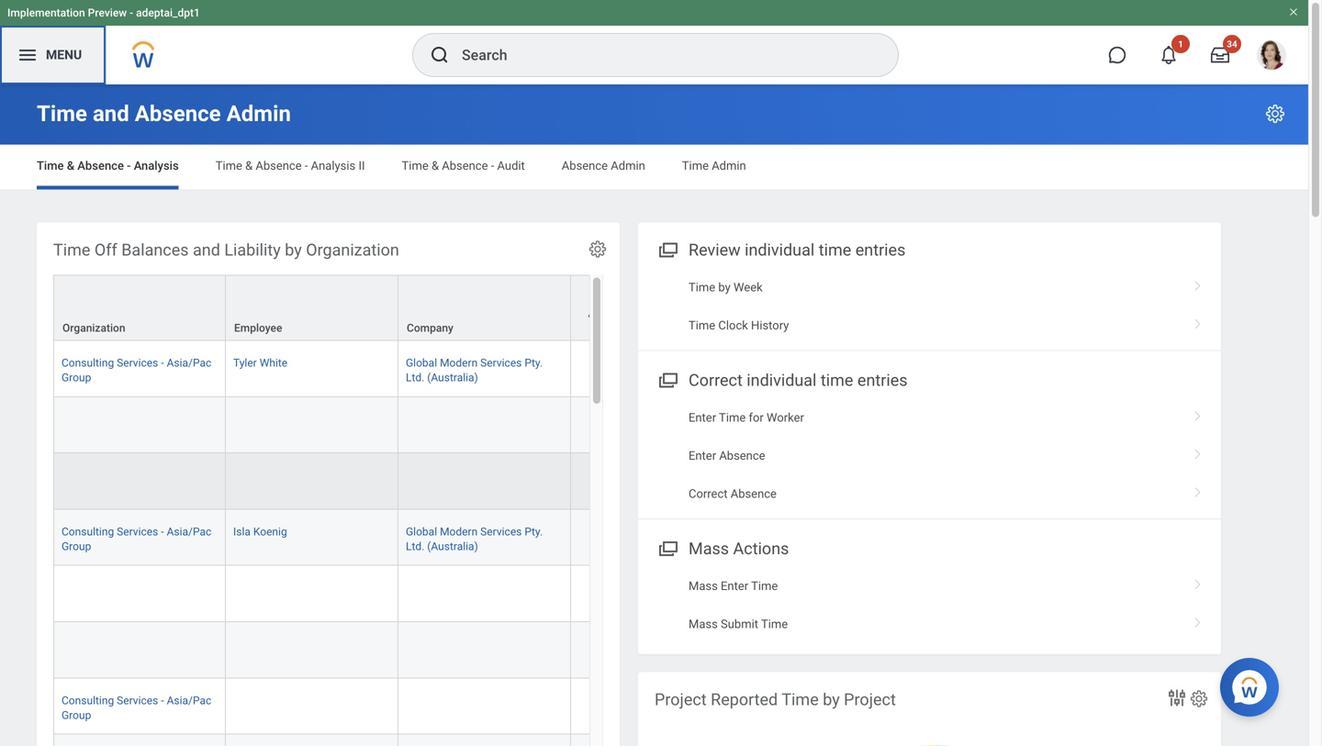 Task type: describe. For each thing, give the bounding box(es) containing it.
implementation
[[7, 6, 85, 19]]

time inside 'enter time for worker' link
[[719, 411, 746, 425]]

annualized
[[588, 307, 643, 320]]

enter absence link
[[638, 437, 1221, 475]]

tab list inside time and absence admin main content
[[18, 146, 1290, 190]]

consulting for 167,030.42
[[62, 694, 114, 707]]

correct absence
[[689, 487, 777, 501]]

1 horizontal spatial by
[[718, 281, 731, 294]]

admin for absence admin
[[611, 159, 645, 173]]

time by week
[[689, 281, 763, 294]]

time & absence - analysis ii
[[215, 159, 365, 173]]

time off balances and liability by organization
[[53, 241, 399, 260]]

absence admin
[[562, 159, 645, 173]]

liability
[[224, 241, 281, 260]]

employee column header
[[226, 275, 398, 342]]

absence down enter absence at the right bottom
[[731, 487, 777, 501]]

5 row from the top
[[53, 510, 1168, 566]]

mass enter time
[[689, 579, 778, 593]]

configure and view chart data image
[[1166, 687, 1188, 709]]

mass for mass actions
[[689, 539, 729, 559]]

118,141.45
[[595, 709, 644, 720]]

1 horizontal spatial and
[[193, 241, 220, 260]]

implementation preview -   adeptai_dpt1
[[7, 6, 200, 19]]

absence down enter time for worker
[[719, 449, 765, 463]]

group for 167,030.42
[[62, 709, 91, 722]]

& for time & absence - analysis ii
[[245, 159, 253, 173]]

consulting services - asia/pac group for 167,030.42
[[62, 694, 211, 722]]

mass enter time link
[[638, 567, 1221, 605]]

actions
[[733, 539, 789, 559]]

(australia) for 82,601.42
[[427, 372, 478, 384]]

58,424.40
[[600, 371, 644, 383]]

time inside time by week link
[[689, 281, 715, 294]]

koenig
[[253, 526, 287, 538]]

chevron right image for for
[[1186, 405, 1210, 423]]

individual for review
[[745, 241, 815, 260]]

enter time for worker
[[689, 411, 804, 425]]

organization button
[[54, 276, 225, 340]]

correct for correct individual time entries
[[689, 371, 743, 390]]

consulting for 84,429.00
[[62, 526, 114, 538]]

absence down 'time and absence admin'
[[77, 159, 124, 173]]

time for review individual time entries
[[819, 241, 851, 260]]

global for 82,601.42
[[406, 357, 437, 370]]

review individual time entries
[[689, 241, 906, 260]]

configure this page image
[[1264, 103, 1286, 125]]

consulting services - asia/pac group link for 82,601.42
[[62, 353, 211, 384]]

34
[[1227, 39, 1237, 50]]

2 row from the top
[[53, 341, 1168, 397]]

global modern services pty. ltd. (australia) link for 84,429.00
[[406, 522, 543, 553]]

mass submit time link
[[638, 605, 1221, 643]]

time admin
[[682, 159, 746, 173]]

34 button
[[1200, 35, 1241, 75]]

configure project reported time by project image
[[1189, 689, 1209, 709]]

audit
[[497, 159, 525, 173]]

chevron right image for time
[[1186, 611, 1210, 629]]

enter time for worker link
[[638, 399, 1221, 437]]

ii
[[359, 159, 365, 173]]

project reported time by project
[[655, 690, 896, 710]]

global for 84,429.00
[[406, 526, 437, 538]]

for
[[749, 411, 764, 425]]

time & absence - audit
[[402, 159, 525, 173]]

time off balances and liability by organization element
[[37, 223, 1168, 746]]

submit
[[721, 617, 758, 631]]

59,717.05
[[600, 540, 644, 551]]

history
[[751, 319, 789, 332]]

profile logan mcneil image
[[1257, 40, 1286, 74]]

worker
[[767, 411, 804, 425]]

asia/pac for 82,601.42
[[167, 357, 211, 370]]

enter absence
[[689, 449, 765, 463]]

isla koenig
[[233, 526, 287, 538]]

4 row from the top
[[53, 454, 1168, 510]]

time and absence admin
[[37, 101, 291, 127]]

tyler white
[[233, 357, 288, 370]]

row containing total annualized base pay
[[53, 275, 1168, 342]]

absence left audit
[[442, 159, 488, 173]]

base
[[597, 322, 622, 335]]

entries for review individual time entries
[[855, 241, 906, 260]]

consulting services - asia/pac group for 84,429.00
[[62, 526, 211, 553]]

time & absence - analysis
[[37, 159, 179, 173]]

pay
[[624, 322, 643, 335]]

167,030.42 118,141.45
[[589, 694, 644, 720]]

(australia) for 84,429.00
[[427, 540, 478, 553]]

6 row from the top
[[53, 566, 1168, 622]]

mass for mass enter time
[[689, 579, 718, 593]]

admin for time admin
[[712, 159, 746, 173]]

167,030.42
[[589, 694, 644, 707]]

week
[[734, 281, 763, 294]]

reported
[[711, 690, 778, 710]]

82,601.42
[[595, 357, 644, 370]]

time for correct individual time entries
[[821, 371, 853, 390]]

services for 84,429.00
[[117, 526, 158, 538]]

services for 82,601.42
[[117, 357, 158, 370]]

Search Workday  search field
[[462, 35, 860, 75]]

configure time off balances and liability by organization image
[[588, 239, 608, 259]]

& for time & absence - analysis
[[67, 159, 74, 173]]

organization column header
[[53, 275, 226, 342]]

ltd. for 84,429.00
[[406, 540, 424, 553]]

84,429.00
[[595, 526, 644, 538]]

menu banner
[[0, 0, 1308, 84]]



Task type: vqa. For each thing, say whether or not it's contained in the screenshot.
chevron right small Icon
no



Task type: locate. For each thing, give the bounding box(es) containing it.
2 horizontal spatial &
[[431, 159, 439, 173]]

2 correct from the top
[[689, 487, 728, 501]]

list for correct individual time entries
[[638, 399, 1221, 513]]

1 vertical spatial consulting
[[62, 526, 114, 538]]

1 vertical spatial menu group image
[[655, 367, 679, 392]]

3 consulting services - asia/pac group from the top
[[62, 694, 211, 722]]

cell
[[53, 397, 226, 454], [226, 397, 398, 454], [398, 397, 571, 454], [571, 397, 652, 454], [53, 454, 226, 510], [226, 454, 398, 510], [398, 454, 571, 510], [571, 454, 652, 510], [53, 566, 226, 622], [226, 566, 398, 622], [398, 566, 571, 622], [571, 566, 652, 622], [53, 622, 226, 679], [226, 622, 398, 679], [398, 622, 571, 679], [571, 622, 652, 679], [226, 679, 398, 735], [398, 679, 571, 735], [53, 735, 226, 746], [226, 735, 398, 746], [398, 735, 571, 746], [571, 735, 652, 746]]

1 vertical spatial group
[[62, 540, 91, 553]]

3 list from the top
[[638, 567, 1221, 643]]

menu group image for correct individual time entries
[[655, 367, 679, 392]]

pty. down company 'column header'
[[525, 357, 543, 370]]

company column header
[[398, 275, 571, 342]]

1 vertical spatial enter
[[689, 449, 716, 463]]

entries for correct individual time entries
[[857, 371, 908, 390]]

enter for enter time for worker
[[689, 411, 716, 425]]

2 vertical spatial group
[[62, 709, 91, 722]]

1 vertical spatial (australia)
[[427, 540, 478, 553]]

white
[[260, 357, 288, 370]]

0 vertical spatial consulting services - asia/pac group
[[62, 357, 211, 384]]

ltd.
[[406, 372, 424, 384], [406, 540, 424, 553]]

1 vertical spatial organization
[[62, 322, 125, 335]]

company
[[407, 322, 453, 335]]

individual up week
[[745, 241, 815, 260]]

0 vertical spatial consulting services - asia/pac group link
[[62, 353, 211, 384]]

1 vertical spatial and
[[193, 241, 220, 260]]

list
[[638, 269, 1221, 345], [638, 399, 1221, 513], [638, 567, 1221, 643]]

2 vertical spatial enter
[[721, 579, 748, 593]]

0 vertical spatial entries
[[855, 241, 906, 260]]

1 vertical spatial modern
[[440, 526, 478, 538]]

3 consulting services - asia/pac group link from the top
[[62, 691, 211, 722]]

1 consulting from the top
[[62, 357, 114, 370]]

global modern services pty. ltd. (australia) link
[[406, 353, 543, 384], [406, 522, 543, 553]]

0 vertical spatial global
[[406, 357, 437, 370]]

0 vertical spatial modern
[[440, 357, 478, 370]]

0 vertical spatial asia/pac
[[167, 357, 211, 370]]

2 chevron right image from the top
[[1186, 573, 1210, 591]]

and up the time & absence - analysis
[[93, 101, 129, 127]]

notifications large image
[[1160, 46, 1178, 64]]

total
[[618, 293, 643, 305]]

chevron right image
[[1186, 274, 1210, 293], [1186, 405, 1210, 423], [1186, 443, 1210, 461], [1186, 481, 1210, 499], [1186, 611, 1210, 629]]

list containing time by week
[[638, 269, 1221, 345]]

time inside 'mass submit time' link
[[761, 617, 788, 631]]

pty. left 84,429.00
[[525, 526, 543, 538]]

0 vertical spatial organization
[[306, 241, 399, 260]]

organization
[[306, 241, 399, 260], [62, 322, 125, 335]]

0 horizontal spatial analysis
[[134, 159, 179, 173]]

chevron right image inside mass enter time link
[[1186, 573, 1210, 591]]

menu group image right "58,424.40" at left
[[655, 367, 679, 392]]

1 vertical spatial global modern services pty. ltd. (australia) link
[[406, 522, 543, 553]]

0 vertical spatial list
[[638, 269, 1221, 345]]

absence left ii
[[256, 159, 302, 173]]

1 mass from the top
[[689, 539, 729, 559]]

1 vertical spatial ltd.
[[406, 540, 424, 553]]

mass for mass submit time
[[689, 617, 718, 631]]

3 chevron right image from the top
[[1186, 443, 1210, 461]]

1 button
[[1149, 35, 1190, 75]]

1 vertical spatial correct
[[689, 487, 728, 501]]

organization inside popup button
[[62, 322, 125, 335]]

isla koenig link
[[233, 522, 287, 538]]

2 vertical spatial mass
[[689, 617, 718, 631]]

0 vertical spatial menu group image
[[655, 236, 679, 261]]

group for 82,601.42
[[62, 372, 91, 384]]

employee button
[[226, 276, 398, 340]]

1 vertical spatial mass
[[689, 579, 718, 593]]

asia/pac
[[167, 357, 211, 370], [167, 526, 211, 538], [167, 694, 211, 707]]

0 vertical spatial (australia)
[[427, 372, 478, 384]]

(australia)
[[427, 372, 478, 384], [427, 540, 478, 553]]

global modern services pty. ltd. (australia) for 84,429.00
[[406, 526, 543, 553]]

balances
[[121, 241, 189, 260]]

0 vertical spatial global modern services pty. ltd. (australia)
[[406, 357, 543, 384]]

0 vertical spatial ltd.
[[406, 372, 424, 384]]

1 horizontal spatial analysis
[[311, 159, 356, 173]]

84,429.00 59,717.05
[[595, 526, 644, 551]]

admin up 'review'
[[712, 159, 746, 173]]

time clock history
[[689, 319, 789, 332]]

list for review individual time entries
[[638, 269, 1221, 345]]

analysis for time & absence - analysis ii
[[311, 159, 356, 173]]

absence
[[135, 101, 221, 127], [77, 159, 124, 173], [256, 159, 302, 173], [442, 159, 488, 173], [562, 159, 608, 173], [719, 449, 765, 463], [731, 487, 777, 501]]

admin up time & absence - analysis ii
[[226, 101, 291, 127]]

1 project from the left
[[655, 690, 707, 710]]

ltd. for 82,601.42
[[406, 372, 424, 384]]

by left week
[[718, 281, 731, 294]]

1 vertical spatial time
[[821, 371, 853, 390]]

1 vertical spatial pty.
[[525, 526, 543, 538]]

by right reported
[[823, 690, 840, 710]]

individual up worker
[[747, 371, 817, 390]]

2 global modern services pty. ltd. (australia) link from the top
[[406, 522, 543, 553]]

2 vertical spatial consulting
[[62, 694, 114, 707]]

enter up correct absence
[[689, 449, 716, 463]]

2 (australia) from the top
[[427, 540, 478, 553]]

mass
[[689, 539, 729, 559], [689, 579, 718, 593], [689, 617, 718, 631]]

correct absence link
[[638, 475, 1221, 513]]

82,601.42 58,424.40
[[595, 357, 644, 383]]

2 project from the left
[[844, 690, 896, 710]]

- inside menu banner
[[130, 6, 133, 19]]

individual
[[745, 241, 815, 260], [747, 371, 817, 390]]

list containing mass enter time
[[638, 567, 1221, 643]]

tyler white link
[[233, 353, 288, 370]]

asia/pac for 167,030.42
[[167, 694, 211, 707]]

1 vertical spatial consulting services - asia/pac group link
[[62, 522, 211, 553]]

1 consulting services - asia/pac group link from the top
[[62, 353, 211, 384]]

menu group image
[[655, 236, 679, 261], [655, 367, 679, 392]]

& for time & absence - audit
[[431, 159, 439, 173]]

isla
[[233, 526, 251, 538]]

0 vertical spatial time
[[819, 241, 851, 260]]

-
[[130, 6, 133, 19], [127, 159, 131, 173], [305, 159, 308, 173], [491, 159, 494, 173], [161, 357, 164, 370], [161, 526, 164, 538], [161, 694, 164, 707]]

mass submit time
[[689, 617, 788, 631]]

consulting services - asia/pac group
[[62, 357, 211, 384], [62, 526, 211, 553], [62, 694, 211, 722]]

consulting services - asia/pac group link for 84,429.00
[[62, 522, 211, 553]]

1 list from the top
[[638, 269, 1221, 345]]

company button
[[398, 276, 570, 340]]

global modern services pty. ltd. (australia)
[[406, 357, 543, 384], [406, 526, 543, 553]]

analysis
[[134, 159, 179, 173], [311, 159, 356, 173]]

global modern services pty. ltd. (australia) for 82,601.42
[[406, 357, 543, 384]]

1 horizontal spatial project
[[844, 690, 896, 710]]

2 ltd. from the top
[[406, 540, 424, 553]]

2 mass from the top
[[689, 579, 718, 593]]

0 horizontal spatial &
[[67, 159, 74, 173]]

search image
[[429, 44, 451, 66]]

chevron right image inside 'mass submit time' link
[[1186, 611, 1210, 629]]

0 vertical spatial mass
[[689, 539, 729, 559]]

0 vertical spatial pty.
[[525, 357, 543, 370]]

tab list
[[18, 146, 1290, 190]]

4 chevron right image from the top
[[1186, 481, 1210, 499]]

2 asia/pac from the top
[[167, 526, 211, 538]]

analysis left ii
[[311, 159, 356, 173]]

consulting
[[62, 357, 114, 370], [62, 526, 114, 538], [62, 694, 114, 707]]

0 vertical spatial correct
[[689, 371, 743, 390]]

0 vertical spatial individual
[[745, 241, 815, 260]]

chevron right image inside time by week link
[[1186, 274, 1210, 293]]

2 consulting services - asia/pac group from the top
[[62, 526, 211, 553]]

0 vertical spatial and
[[93, 101, 129, 127]]

1 vertical spatial consulting services - asia/pac group
[[62, 526, 211, 553]]

0 horizontal spatial project
[[655, 690, 707, 710]]

1 horizontal spatial admin
[[611, 159, 645, 173]]

time by week link
[[638, 269, 1221, 307]]

1 vertical spatial by
[[718, 281, 731, 294]]

pty.
[[525, 357, 543, 370], [525, 526, 543, 538]]

1 modern from the top
[[440, 357, 478, 370]]

justify image
[[17, 44, 39, 66]]

preview
[[88, 6, 127, 19]]

chevron right image inside enter absence link
[[1186, 443, 1210, 461]]

1 horizontal spatial &
[[245, 159, 253, 173]]

1 global from the top
[[406, 357, 437, 370]]

2 vertical spatial asia/pac
[[167, 694, 211, 707]]

and
[[93, 101, 129, 127], [193, 241, 220, 260]]

global
[[406, 357, 437, 370], [406, 526, 437, 538]]

consulting services - asia/pac group for 82,601.42
[[62, 357, 211, 384]]

time
[[37, 101, 87, 127], [37, 159, 64, 173], [215, 159, 242, 173], [402, 159, 429, 173], [682, 159, 709, 173], [53, 241, 90, 260], [689, 281, 715, 294], [689, 319, 715, 332], [719, 411, 746, 425], [751, 579, 778, 593], [761, 617, 788, 631], [782, 690, 819, 710]]

1 correct from the top
[[689, 371, 743, 390]]

analysis down 'time and absence admin'
[[134, 159, 179, 173]]

clock
[[718, 319, 748, 332]]

2 consulting services - asia/pac group link from the top
[[62, 522, 211, 553]]

1 vertical spatial list
[[638, 399, 1221, 513]]

pty. for 84,429.00
[[525, 526, 543, 538]]

group
[[62, 372, 91, 384], [62, 540, 91, 553], [62, 709, 91, 722]]

8 row from the top
[[53, 679, 1168, 735]]

employee
[[234, 322, 282, 335]]

entries
[[855, 241, 906, 260], [857, 371, 908, 390]]

list for mass actions
[[638, 567, 1221, 643]]

2 global from the top
[[406, 526, 437, 538]]

chevron right image inside correct absence link
[[1186, 481, 1210, 499]]

2 analysis from the left
[[311, 159, 356, 173]]

correct for correct absence
[[689, 487, 728, 501]]

mass left the submit
[[689, 617, 718, 631]]

absence up the time & absence - analysis
[[135, 101, 221, 127]]

1 global modern services pty. ltd. (australia) link from the top
[[406, 353, 543, 384]]

1 analysis from the left
[[134, 159, 179, 173]]

2 vertical spatial consulting services - asia/pac group
[[62, 694, 211, 722]]

mass right menu group image
[[689, 539, 729, 559]]

enter down mass actions
[[721, 579, 748, 593]]

individual for correct
[[747, 371, 817, 390]]

1 asia/pac from the top
[[167, 357, 211, 370]]

mass actions
[[689, 539, 789, 559]]

time
[[819, 241, 851, 260], [821, 371, 853, 390]]

chevron right image for history
[[1186, 312, 1210, 331]]

menu button
[[0, 26, 106, 84]]

absence right audit
[[562, 159, 608, 173]]

services
[[117, 357, 158, 370], [480, 357, 522, 370], [117, 526, 158, 538], [480, 526, 522, 538], [117, 694, 158, 707]]

3 mass from the top
[[689, 617, 718, 631]]

enter
[[689, 411, 716, 425], [689, 449, 716, 463], [721, 579, 748, 593]]

admin left time admin
[[611, 159, 645, 173]]

chevron right image inside 'enter time for worker' link
[[1186, 405, 1210, 423]]

2 modern from the top
[[440, 526, 478, 538]]

1 consulting services - asia/pac group from the top
[[62, 357, 211, 384]]

7 row from the top
[[53, 622, 1168, 679]]

1 vertical spatial asia/pac
[[167, 526, 211, 538]]

mass down mass actions
[[689, 579, 718, 593]]

total annualized base pay button
[[571, 276, 651, 340]]

by inside 'element'
[[823, 690, 840, 710]]

3 consulting from the top
[[62, 694, 114, 707]]

time and absence admin main content
[[0, 84, 1308, 746]]

project reported time by project element
[[638, 673, 1221, 746]]

5 chevron right image from the top
[[1186, 611, 1210, 629]]

1 row from the top
[[53, 275, 1168, 342]]

2 group from the top
[[62, 540, 91, 553]]

3 & from the left
[[431, 159, 439, 173]]

1 (australia) from the top
[[427, 372, 478, 384]]

2 pty. from the top
[[525, 526, 543, 538]]

2 & from the left
[[245, 159, 253, 173]]

menu group image left 'review'
[[655, 236, 679, 261]]

0 vertical spatial chevron right image
[[1186, 312, 1210, 331]]

1 vertical spatial global
[[406, 526, 437, 538]]

correct up enter time for worker
[[689, 371, 743, 390]]

0 horizontal spatial organization
[[62, 322, 125, 335]]

menu group image for review individual time entries
[[655, 236, 679, 261]]

tyler
[[233, 357, 257, 370]]

inbox large image
[[1211, 46, 1229, 64]]

menu group image
[[655, 535, 679, 560]]

0 horizontal spatial by
[[285, 241, 302, 260]]

global modern services pty. ltd. (australia) link for 82,601.42
[[406, 353, 543, 384]]

2 horizontal spatial admin
[[712, 159, 746, 173]]

0 vertical spatial group
[[62, 372, 91, 384]]

2 vertical spatial consulting services - asia/pac group link
[[62, 691, 211, 722]]

2 vertical spatial list
[[638, 567, 1221, 643]]

close environment banner image
[[1288, 6, 1299, 17]]

services for 167,030.42
[[117, 694, 158, 707]]

group for 84,429.00
[[62, 540, 91, 553]]

project
[[655, 690, 707, 710], [844, 690, 896, 710]]

1
[[1178, 39, 1183, 50]]

asia/pac for 84,429.00
[[167, 526, 211, 538]]

time inside time clock history link
[[689, 319, 715, 332]]

1 menu group image from the top
[[655, 236, 679, 261]]

0 vertical spatial global modern services pty. ltd. (australia) link
[[406, 353, 543, 384]]

consulting services - asia/pac group link for 167,030.42
[[62, 691, 211, 722]]

organization down off
[[62, 322, 125, 335]]

1 vertical spatial global modern services pty. ltd. (australia)
[[406, 526, 543, 553]]

entries up 'enter time for worker' link
[[857, 371, 908, 390]]

chevron right image inside time clock history link
[[1186, 312, 1210, 331]]

1 vertical spatial entries
[[857, 371, 908, 390]]

3 group from the top
[[62, 709, 91, 722]]

1 ltd. from the top
[[406, 372, 424, 384]]

0 vertical spatial consulting
[[62, 357, 114, 370]]

0 vertical spatial enter
[[689, 411, 716, 425]]

time inside time off balances and liability by organization element
[[53, 241, 90, 260]]

pty. for 82,601.42
[[525, 357, 543, 370]]

2 menu group image from the top
[[655, 367, 679, 392]]

correct individual time entries
[[689, 371, 908, 390]]

consulting for 82,601.42
[[62, 357, 114, 370]]

chevron right image for week
[[1186, 274, 1210, 293]]

off
[[94, 241, 117, 260]]

tab list containing time & absence - analysis
[[18, 146, 1290, 190]]

2 consulting from the top
[[62, 526, 114, 538]]

1 horizontal spatial organization
[[306, 241, 399, 260]]

entries up time by week link
[[855, 241, 906, 260]]

time clock history link
[[638, 307, 1221, 345]]

1 vertical spatial chevron right image
[[1186, 573, 1210, 591]]

correct down enter absence at the right bottom
[[689, 487, 728, 501]]

2 vertical spatial by
[[823, 690, 840, 710]]

chevron right image for time
[[1186, 573, 1210, 591]]

2 list from the top
[[638, 399, 1221, 513]]

&
[[67, 159, 74, 173], [245, 159, 253, 173], [431, 159, 439, 173]]

2 horizontal spatial by
[[823, 690, 840, 710]]

menu
[[46, 47, 82, 63]]

modern for 82,601.42
[[440, 357, 478, 370]]

1 chevron right image from the top
[[1186, 312, 1210, 331]]

chevron right image
[[1186, 312, 1210, 331], [1186, 573, 1210, 591]]

adeptai_dpt1
[[136, 6, 200, 19]]

0 horizontal spatial admin
[[226, 101, 291, 127]]

modern for 84,429.00
[[440, 526, 478, 538]]

and left liability
[[193, 241, 220, 260]]

1 vertical spatial individual
[[747, 371, 817, 390]]

row
[[53, 275, 1168, 342], [53, 341, 1168, 397], [53, 397, 1168, 454], [53, 454, 1168, 510], [53, 510, 1168, 566], [53, 566, 1168, 622], [53, 622, 1168, 679], [53, 679, 1168, 735], [53, 735, 1168, 746]]

enter up enter absence at the right bottom
[[689, 411, 716, 425]]

total annualized base pay
[[588, 293, 643, 335]]

3 asia/pac from the top
[[167, 694, 211, 707]]

organization up employee popup button
[[306, 241, 399, 260]]

1 & from the left
[[67, 159, 74, 173]]

9 row from the top
[[53, 735, 1168, 746]]

enter for enter absence
[[689, 449, 716, 463]]

1 chevron right image from the top
[[1186, 274, 1210, 293]]

1 group from the top
[[62, 372, 91, 384]]

3 row from the top
[[53, 397, 1168, 454]]

list containing enter time for worker
[[638, 399, 1221, 513]]

2 chevron right image from the top
[[1186, 405, 1210, 423]]

by
[[285, 241, 302, 260], [718, 281, 731, 294], [823, 690, 840, 710]]

by right liability
[[285, 241, 302, 260]]

0 vertical spatial by
[[285, 241, 302, 260]]

analysis for time & absence - analysis
[[134, 159, 179, 173]]

review
[[689, 241, 741, 260]]

consulting services - asia/pac group link
[[62, 353, 211, 384], [62, 522, 211, 553], [62, 691, 211, 722]]

time inside project reported time by project 'element'
[[782, 690, 819, 710]]

modern
[[440, 357, 478, 370], [440, 526, 478, 538]]

1 pty. from the top
[[525, 357, 543, 370]]

0 horizontal spatial and
[[93, 101, 129, 127]]

time inside mass enter time link
[[751, 579, 778, 593]]

1 global modern services pty. ltd. (australia) from the top
[[406, 357, 543, 384]]

2 global modern services pty. ltd. (australia) from the top
[[406, 526, 543, 553]]



